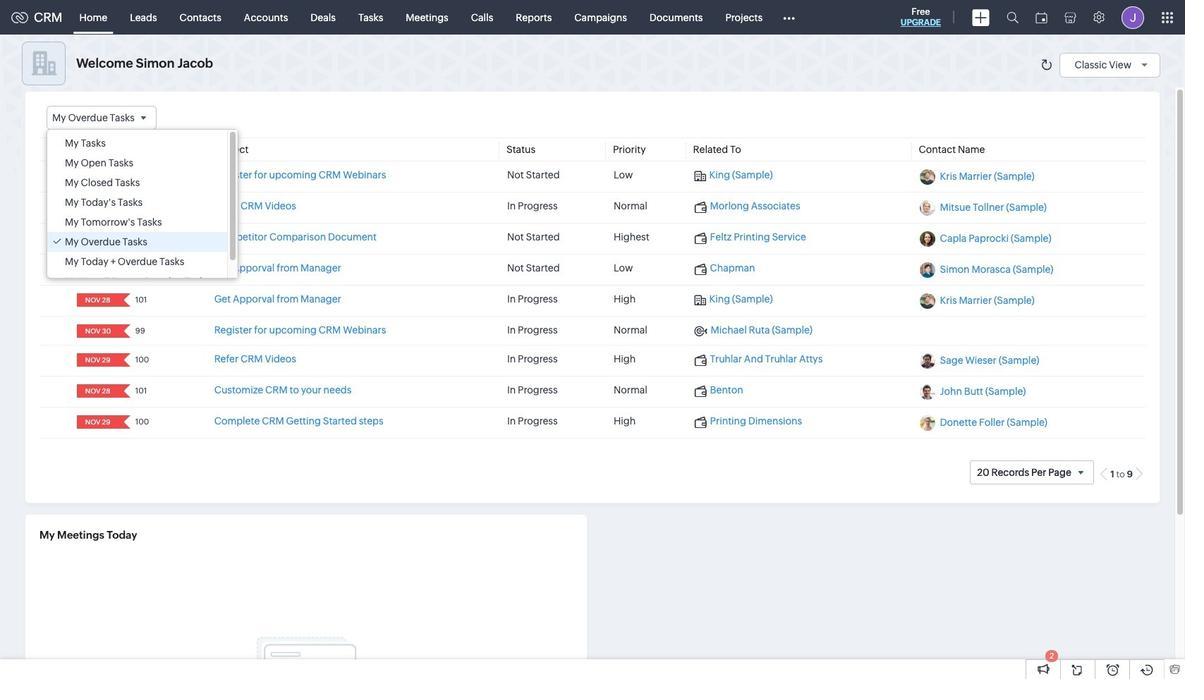 Task type: locate. For each thing, give the bounding box(es) containing it.
logo image
[[11, 12, 28, 23]]

None field
[[47, 106, 157, 130], [81, 169, 114, 183], [81, 201, 114, 214], [81, 232, 114, 245], [81, 263, 114, 276], [81, 294, 114, 307], [81, 325, 114, 338], [81, 354, 114, 367], [81, 385, 114, 398], [81, 416, 114, 429], [47, 106, 157, 130], [81, 169, 114, 183], [81, 201, 114, 214], [81, 232, 114, 245], [81, 263, 114, 276], [81, 294, 114, 307], [81, 325, 114, 338], [81, 354, 114, 367], [81, 385, 114, 398], [81, 416, 114, 429]]

create menu element
[[964, 0, 998, 34]]

profile element
[[1114, 0, 1153, 34]]

tree
[[47, 130, 238, 292]]

search image
[[1007, 11, 1019, 23]]

search element
[[998, 0, 1027, 35]]



Task type: vqa. For each thing, say whether or not it's contained in the screenshot.
tree
yes



Task type: describe. For each thing, give the bounding box(es) containing it.
Other Modules field
[[774, 6, 804, 29]]

create menu image
[[972, 9, 990, 26]]

profile image
[[1122, 6, 1145, 29]]

calendar image
[[1036, 12, 1048, 23]]



